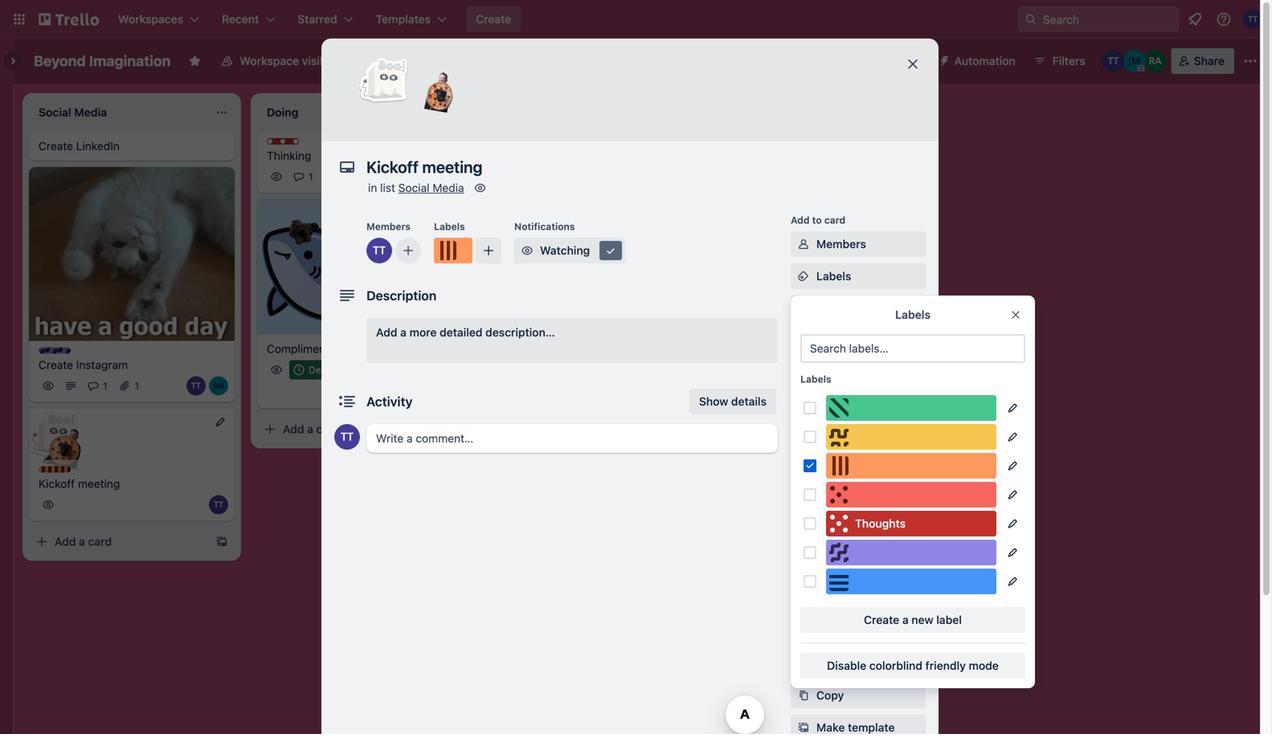 Task type: vqa. For each thing, say whether or not it's contained in the screenshot.
Template within the simple project board template
no



Task type: locate. For each thing, give the bounding box(es) containing it.
instagram
[[76, 359, 128, 372]]

create inside "button"
[[864, 614, 899, 627]]

labels
[[434, 221, 465, 232], [816, 270, 851, 283], [895, 308, 931, 321], [800, 374, 831, 385]]

attachment button
[[791, 360, 926, 386]]

0 horizontal spatial thoughts
[[283, 139, 327, 150]]

1 horizontal spatial add a card button
[[257, 417, 437, 442]]

a inside "button"
[[902, 614, 909, 627]]

back to home image
[[39, 6, 99, 32]]

terry turtle (terryturtle) image down create instagram link
[[186, 377, 206, 396]]

Search field
[[1018, 6, 1179, 32]]

0 vertical spatial automation
[[954, 54, 1016, 68]]

new
[[912, 614, 933, 627]]

sm image for watching
[[519, 243, 535, 259]]

1 horizontal spatial social
[[816, 561, 849, 574]]

ups up add power-ups
[[824, 472, 843, 483]]

a down kickoff meeting
[[79, 535, 85, 549]]

1 vertical spatial create from template… image
[[444, 423, 456, 436]]

add down kickoff
[[55, 535, 76, 549]]

compliment the chef
[[267, 342, 377, 356]]

media
[[433, 181, 464, 194], [851, 561, 884, 574]]

description
[[366, 288, 437, 303]]

jeremy miller (jeremymiller198) image up edit card icon
[[209, 377, 228, 396]]

terry turtle (terryturtle) image left ruby anderson (rubyanderson7) icon
[[392, 383, 411, 402]]

kickoff meeting
[[39, 477, 120, 491]]

social inside social media button
[[816, 561, 849, 574]]

1 down create instagram link
[[135, 381, 139, 392]]

1 horizontal spatial color: bold red, title: "thoughts" element
[[826, 511, 996, 537]]

add a card down dec 31 checkbox
[[283, 423, 340, 436]]

show details link
[[689, 389, 776, 415]]

0 horizontal spatial color: bold red, title: "thoughts" element
[[267, 138, 327, 150]]

card
[[824, 215, 846, 226], [544, 317, 568, 330], [316, 423, 340, 436], [88, 535, 112, 549]]

dec
[[309, 364, 326, 376]]

1 horizontal spatial automation
[[954, 54, 1016, 68]]

sm image left cover
[[796, 397, 812, 413]]

sm image inside the "copy" 'link'
[[796, 688, 812, 704]]

add right detailed
[[511, 317, 532, 330]]

create linkedin
[[39, 139, 120, 153]]

sm image right watching
[[603, 243, 619, 259]]

power-
[[860, 54, 898, 68], [791, 472, 824, 483], [841, 495, 878, 508]]

2 horizontal spatial add a card button
[[485, 311, 665, 336]]

a left more
[[400, 326, 407, 339]]

create for create a new label
[[864, 614, 899, 627]]

sm image for members
[[796, 236, 812, 252]]

1 vertical spatial color: orange, title: none image
[[826, 453, 996, 479]]

add a more detailed description…
[[376, 326, 555, 339]]

beyond imagination
[[34, 52, 171, 70]]

1 horizontal spatial media
[[851, 561, 884, 574]]

thoughts for thoughts thinking
[[283, 139, 327, 150]]

terry turtle (terryturtle) image down 31
[[334, 424, 360, 450]]

social up "add button"
[[816, 561, 849, 574]]

ups left automation button
[[898, 54, 919, 68]]

sm image inside move link
[[796, 656, 812, 672]]

power-ups inside button
[[860, 54, 919, 68]]

list
[[380, 181, 395, 194]]

0 horizontal spatial add a card
[[55, 535, 112, 549]]

0 horizontal spatial members
[[366, 221, 411, 232]]

sm image inside watching button
[[519, 243, 535, 259]]

0 horizontal spatial jeremy miller (jeremymiller198) image
[[209, 377, 228, 396]]

sm image down actions
[[796, 656, 812, 672]]

0 horizontal spatial automation
[[791, 536, 845, 547]]

terry turtle (terryturtle) image
[[1102, 50, 1125, 72], [392, 383, 411, 402]]

jeremy miller (jeremymiller198) image
[[209, 377, 228, 396], [415, 383, 434, 402]]

members down add to card
[[816, 237, 866, 251]]

sm image left copy
[[796, 688, 812, 704]]

create
[[476, 12, 511, 26], [39, 139, 73, 153], [39, 359, 73, 372], [864, 614, 899, 627]]

add a card for add a card button to the top
[[511, 317, 568, 330]]

None text field
[[358, 153, 889, 182]]

sm image up the checklist image
[[796, 268, 812, 284]]

a down dec 31 checkbox
[[307, 423, 313, 436]]

0 vertical spatial media
[[433, 181, 464, 194]]

sm image down add to card
[[796, 236, 812, 252]]

add down custom
[[816, 495, 838, 508]]

thinking link
[[267, 148, 453, 164]]

add button
[[816, 593, 876, 606]]

color: orange, title: none image down color: yellow, title: none image at the right bottom of the page
[[826, 453, 996, 479]]

0 vertical spatial terry turtle (terryturtle) image
[[1102, 50, 1125, 72]]

ups inside button
[[898, 54, 919, 68]]

add a card button
[[485, 311, 665, 336], [257, 417, 437, 442], [29, 529, 209, 555]]

0 vertical spatial add a card
[[511, 317, 568, 330]]

add a card down kickoff meeting
[[55, 535, 112, 549]]

2 vertical spatial add a card button
[[29, 529, 209, 555]]

add a card
[[511, 317, 568, 330], [283, 423, 340, 436], [55, 535, 112, 549]]

disable
[[827, 659, 866, 673]]

sm image down the "copy" 'link'
[[796, 720, 812, 734]]

color: purple, title: none image
[[39, 348, 71, 354]]

add up chef
[[376, 326, 397, 339]]

0 vertical spatial ups
[[898, 54, 919, 68]]

Write a comment text field
[[366, 424, 778, 453]]

members up add members to card image
[[366, 221, 411, 232]]

1 vertical spatial power-
[[791, 472, 824, 483]]

chef
[[352, 342, 377, 356]]

kickoff
[[39, 477, 75, 491]]

automation left filters button
[[954, 54, 1016, 68]]

1 vertical spatial thoughts
[[855, 517, 906, 530]]

0 vertical spatial color: orange, title: none image
[[434, 238, 473, 264]]

1 horizontal spatial jeremy miller (jeremymiller198) image
[[415, 383, 434, 402]]

board link
[[349, 48, 417, 74]]

1 horizontal spatial add a card
[[283, 423, 340, 436]]

1
[[309, 171, 313, 182], [103, 381, 107, 392], [135, 381, 139, 392]]

in
[[368, 181, 377, 194]]

add a card button down watching button
[[485, 311, 665, 336]]

0 vertical spatial color: bold red, title: "thoughts" element
[[267, 138, 327, 150]]

1 vertical spatial add a card
[[283, 423, 340, 436]]

checklist image
[[796, 301, 812, 317]]

1 vertical spatial members
[[816, 237, 866, 251]]

compliment the chef link
[[267, 341, 453, 357]]

search image
[[1025, 13, 1037, 26]]

star or unstar board image
[[188, 55, 201, 68]]

1 horizontal spatial color: orange, title: none image
[[826, 453, 996, 479]]

0 vertical spatial power-
[[860, 54, 898, 68]]

automation
[[954, 54, 1016, 68], [791, 536, 845, 547]]

0 vertical spatial power-ups
[[860, 54, 919, 68]]

dec 31
[[309, 364, 340, 376]]

notifications
[[514, 221, 575, 232]]

detailed
[[440, 326, 483, 339]]

1 down thoughts thinking
[[309, 171, 313, 182]]

add a card button down kickoff meeting link at the bottom left
[[29, 529, 209, 555]]

mode
[[969, 659, 999, 673]]

sm image inside automation button
[[932, 48, 954, 71]]

2 vertical spatial ups
[[878, 495, 900, 508]]

sm image
[[932, 48, 954, 71], [603, 243, 619, 259], [796, 656, 812, 672], [796, 688, 812, 704]]

1 vertical spatial media
[[851, 561, 884, 574]]

add left button
[[816, 593, 838, 606]]

share
[[1194, 54, 1225, 68]]

edit card image
[[214, 416, 227, 429]]

1 horizontal spatial create from template… image
[[672, 317, 685, 330]]

sm image
[[472, 180, 488, 196], [796, 236, 812, 252], [519, 243, 535, 259], [796, 268, 812, 284], [796, 397, 812, 413], [796, 720, 812, 734]]

2 horizontal spatial add a card
[[511, 317, 568, 330]]

1 horizontal spatial terry turtle (terryturtle) image
[[1102, 50, 1125, 72]]

1 vertical spatial power-ups
[[791, 472, 843, 483]]

thoughts
[[283, 139, 327, 150], [855, 517, 906, 530]]

add a card button down activity
[[257, 417, 437, 442]]

terry turtle (terryturtle) image left ruby anderson (rubyanderson7) image
[[1102, 50, 1125, 72]]

a
[[535, 317, 542, 330], [400, 326, 407, 339], [307, 423, 313, 436], [79, 535, 85, 549], [902, 614, 909, 627]]

jeremy miller (jeremymiller198) image
[[1123, 50, 1146, 72]]

Board name text field
[[26, 48, 179, 74]]

filters button
[[1028, 48, 1090, 74]]

members link
[[791, 231, 926, 257]]

0 horizontal spatial create from template… image
[[444, 423, 456, 436]]

1 vertical spatial social
[[816, 561, 849, 574]]

color: yellow, title: none image
[[826, 424, 996, 450]]

social right list on the left of the page
[[398, 181, 430, 194]]

color: purple, title: none image
[[826, 540, 996, 566]]

labels up cover
[[800, 374, 831, 385]]

media up button
[[851, 561, 884, 574]]

1 horizontal spatial power-ups
[[860, 54, 919, 68]]

to
[[812, 215, 822, 226]]

workspace
[[240, 54, 299, 68]]

media inside button
[[851, 561, 884, 574]]

friendly
[[925, 659, 966, 673]]

a left new
[[902, 614, 909, 627]]

create instagram link
[[39, 357, 225, 373]]

terry turtle (terryturtle) image up create from template… icon
[[209, 496, 228, 515]]

labels link
[[791, 264, 926, 289]]

disable colorblind friendly mode
[[827, 659, 999, 673]]

sm image right power-ups button
[[932, 48, 954, 71]]

1 down instagram
[[103, 381, 107, 392]]

add
[[791, 215, 810, 226], [511, 317, 532, 330], [376, 326, 397, 339], [283, 423, 304, 436], [816, 495, 838, 508], [55, 535, 76, 549], [816, 593, 838, 606]]

social media button
[[791, 554, 926, 580]]

sm image inside cover link
[[796, 397, 812, 413]]

create from template… image
[[672, 317, 685, 330], [444, 423, 456, 436]]

social
[[398, 181, 430, 194], [816, 561, 849, 574]]

labels down "social media" link
[[434, 221, 465, 232]]

open information menu image
[[1216, 11, 1232, 27]]

create for create linkedin
[[39, 139, 73, 153]]

sm image down notifications
[[519, 243, 535, 259]]

1 horizontal spatial thoughts
[[855, 517, 906, 530]]

more
[[409, 326, 437, 339]]

add down dec 31 checkbox
[[283, 423, 304, 436]]

2 vertical spatial add a card
[[55, 535, 112, 549]]

card down watching
[[544, 317, 568, 330]]

custom fields button
[[791, 429, 926, 445]]

create for create
[[476, 12, 511, 26]]

media right list on the left of the page
[[433, 181, 464, 194]]

1 vertical spatial add a card button
[[257, 417, 437, 442]]

color: orange, title: none image
[[39, 467, 71, 473]]

a down watching
[[535, 317, 542, 330]]

add a card for the left add a card button
[[55, 535, 112, 549]]

2 horizontal spatial 1
[[309, 171, 313, 182]]

sm image inside labels link
[[796, 268, 812, 284]]

move link
[[791, 651, 926, 677]]

label
[[936, 614, 962, 627]]

0 vertical spatial social
[[398, 181, 430, 194]]

jeremy miller (jeremymiller198) image left ruby anderson (rubyanderson7) icon
[[415, 383, 434, 402]]

create from template… image for the middle add a card button
[[444, 423, 456, 436]]

create inside button
[[476, 12, 511, 26]]

disable colorblind friendly mode button
[[800, 653, 1025, 679]]

color: bold red, title: "thoughts" element
[[267, 138, 327, 150], [826, 511, 996, 537]]

the
[[332, 342, 349, 356]]

0 vertical spatial thoughts
[[283, 139, 327, 150]]

sm image inside members link
[[796, 236, 812, 252]]

power-ups
[[860, 54, 919, 68], [791, 472, 843, 483]]

sm image right "social media" link
[[472, 180, 488, 196]]

show details
[[699, 395, 767, 408]]

add a card down watching
[[511, 317, 568, 330]]

0 vertical spatial create from template… image
[[672, 317, 685, 330]]

0 horizontal spatial add a card button
[[29, 529, 209, 555]]

color: orange, title: none image
[[434, 238, 473, 264], [826, 453, 996, 479]]

1 horizontal spatial members
[[816, 237, 866, 251]]

ups up color: purple, title: none image on the right bottom
[[878, 495, 900, 508]]

0 horizontal spatial terry turtle (terryturtle) image
[[392, 383, 411, 402]]

color: orange, title: none image right add members to card image
[[434, 238, 473, 264]]

thoughts inside thoughts thinking
[[283, 139, 327, 150]]

terry turtle (terryturtle) image
[[1243, 10, 1262, 29], [366, 238, 392, 264], [186, 377, 206, 396], [334, 424, 360, 450], [209, 496, 228, 515]]

ups
[[898, 54, 919, 68], [824, 472, 843, 483], [878, 495, 900, 508]]

automation up social media
[[791, 536, 845, 547]]

share button
[[1171, 48, 1234, 74]]

terry turtle (terryturtle) image left add members to card image
[[366, 238, 392, 264]]



Task type: describe. For each thing, give the bounding box(es) containing it.
color: blue, title: none image
[[826, 569, 996, 595]]

imagination
[[89, 52, 171, 70]]

board
[[376, 54, 408, 68]]

0 vertical spatial add a card button
[[485, 311, 665, 336]]

description…
[[485, 326, 555, 339]]

social media link
[[398, 181, 464, 194]]

sm image for cover
[[796, 397, 812, 413]]

Search labels… text field
[[800, 334, 1025, 363]]

add a more detailed description… link
[[366, 318, 778, 363]]

meeting
[[78, 477, 120, 491]]

labels up search labels… text field
[[895, 308, 931, 321]]

ruby anderson (rubyanderson7) image
[[1144, 50, 1167, 72]]

create instagram
[[39, 359, 128, 372]]

terry turtle (terryturtle) image right the open information menu image
[[1243, 10, 1262, 29]]

show
[[699, 395, 728, 408]]

1 vertical spatial ups
[[824, 472, 843, 483]]

copy
[[816, 689, 844, 702]]

create a new label button
[[800, 608, 1025, 633]]

watching
[[540, 244, 590, 257]]

workspace visible button
[[211, 48, 346, 74]]

1 horizontal spatial 1
[[135, 381, 139, 392]]

copy link
[[791, 683, 926, 709]]

automation inside button
[[954, 54, 1016, 68]]

visible
[[302, 54, 336, 68]]

watching button
[[514, 238, 625, 264]]

add button button
[[791, 587, 926, 612]]

filters
[[1053, 54, 1085, 68]]

button
[[841, 593, 876, 606]]

0 horizontal spatial color: orange, title: none image
[[434, 238, 473, 264]]

primary element
[[0, 0, 1272, 39]]

kickoff meeting link
[[39, 476, 225, 492]]

cover
[[816, 398, 848, 411]]

create linkedin link
[[39, 138, 225, 154]]

add inside button
[[816, 593, 838, 606]]

a for the middle add a card button
[[307, 423, 313, 436]]

1 vertical spatial color: bold red, title: "thoughts" element
[[826, 511, 996, 537]]

close popover image
[[1009, 309, 1022, 321]]

attachment
[[816, 366, 879, 379]]

sm image for labels
[[796, 268, 812, 284]]

0 notifications image
[[1185, 10, 1205, 29]]

beyond
[[34, 52, 86, 70]]

social media
[[816, 561, 884, 574]]

a for the left add a card button
[[79, 535, 85, 549]]

add members to card image
[[402, 243, 415, 259]]

ruby anderson (rubyanderson7) image
[[437, 383, 456, 402]]

fields
[[861, 430, 892, 444]]

labels down members link
[[816, 270, 851, 283]]

create button
[[466, 6, 521, 32]]

create from template… image for add a card button to the top
[[672, 317, 685, 330]]

details
[[731, 395, 767, 408]]

add power-ups link
[[791, 489, 926, 514]]

pete ghost image
[[358, 55, 409, 106]]

add to card
[[791, 215, 846, 226]]

create for create instagram
[[39, 359, 73, 372]]

custom
[[816, 430, 858, 444]]

show menu image
[[1242, 53, 1258, 69]]

card right the to
[[824, 215, 846, 226]]

31
[[329, 364, 340, 376]]

workspace visible
[[240, 54, 336, 68]]

card down dec 31
[[316, 423, 340, 436]]

0 horizontal spatial 1
[[103, 381, 107, 392]]

add a card for the middle add a card button
[[283, 423, 340, 436]]

thoughts for thoughts
[[855, 517, 906, 530]]

0 horizontal spatial media
[[433, 181, 464, 194]]

dates button
[[791, 328, 926, 354]]

sm image for move
[[796, 656, 812, 672]]

2 vertical spatial power-
[[841, 495, 878, 508]]

thoughts thinking
[[267, 139, 327, 162]]

create from template… image
[[215, 536, 228, 549]]

dates
[[816, 334, 847, 347]]

actions
[[791, 634, 826, 645]]

0 horizontal spatial social
[[398, 181, 430, 194]]

add power-ups
[[816, 495, 900, 508]]

0 horizontal spatial power-ups
[[791, 472, 843, 483]]

colorblind
[[869, 659, 922, 673]]

power-ups button
[[828, 48, 929, 74]]

card down 'meeting'
[[88, 535, 112, 549]]

move
[[816, 657, 845, 670]]

1 vertical spatial automation
[[791, 536, 845, 547]]

1 vertical spatial terry turtle (terryturtle) image
[[392, 383, 411, 402]]

compliment
[[267, 342, 329, 356]]

Dec 31 checkbox
[[289, 360, 345, 380]]

automation button
[[932, 48, 1025, 74]]

color: red, title: none image
[[826, 482, 996, 508]]

custom fields
[[816, 430, 892, 444]]

linkedin
[[76, 139, 120, 153]]

sm image for automation
[[932, 48, 954, 71]]

add left the to
[[791, 215, 810, 226]]

sm image for copy
[[796, 688, 812, 704]]

cover link
[[791, 392, 926, 418]]

thinking
[[267, 149, 311, 162]]

create a new label
[[864, 614, 962, 627]]

in list social media
[[368, 181, 464, 194]]

power- inside button
[[860, 54, 898, 68]]

a for add a card button to the top
[[535, 317, 542, 330]]

activity
[[366, 394, 413, 409]]

color: green, title: none image
[[826, 395, 996, 421]]

sm image inside watching button
[[603, 243, 619, 259]]

0 vertical spatial members
[[366, 221, 411, 232]]



